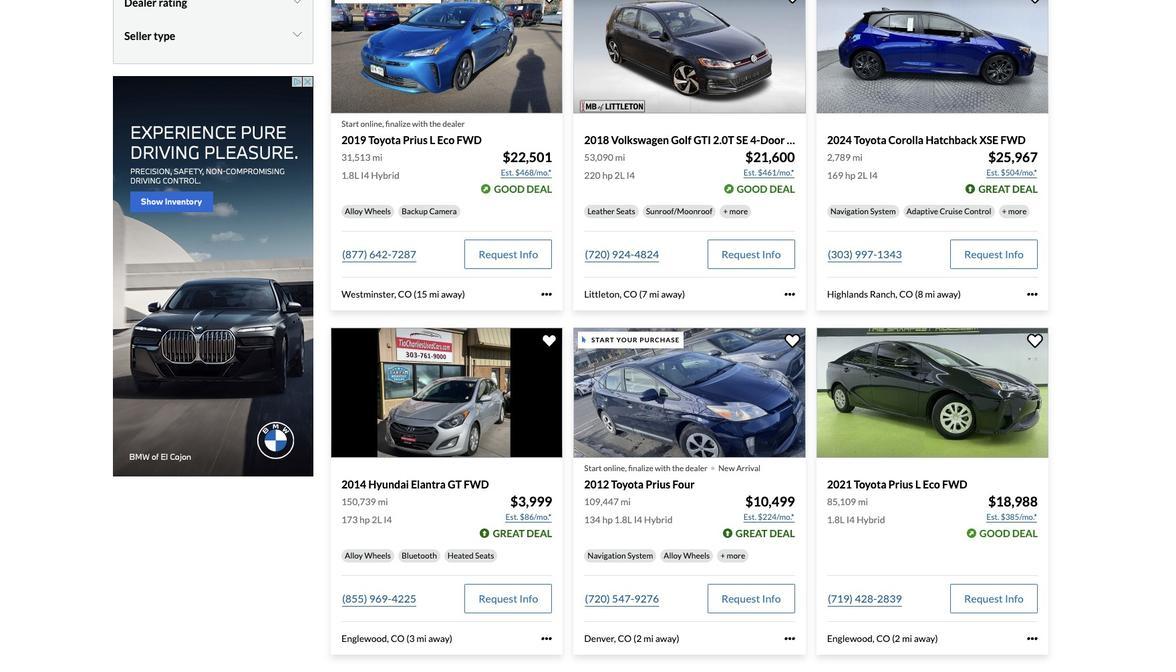 Task type: describe. For each thing, give the bounding box(es) containing it.
englewood, co (2 mi away)
[[827, 634, 938, 645]]

1.8l for $18,988
[[827, 515, 845, 526]]

est. for $18,988
[[986, 513, 999, 523]]

i4 for $21,600
[[627, 170, 635, 181]]

navigation for alloy wheels
[[588, 551, 626, 561]]

(720) 547-9276 button
[[584, 585, 660, 614]]

mouse pointer image
[[582, 337, 586, 344]]

leather seats
[[588, 207, 635, 217]]

arrival
[[736, 464, 760, 474]]

2.0t
[[713, 134, 734, 146]]

31,513
[[341, 152, 371, 163]]

+ more for $25,967
[[1002, 207, 1027, 217]]

997-
[[855, 248, 877, 261]]

2l for $21,600
[[614, 170, 625, 181]]

xse
[[979, 134, 998, 146]]

9276
[[634, 593, 659, 606]]

away) for littleton, co (7 mi away)
[[661, 289, 685, 300]]

more down the est. $224/mo.* button
[[727, 551, 745, 561]]

deal for $10,499
[[769, 528, 795, 540]]

wheels for bluetooth
[[364, 551, 391, 561]]

est. $385/mo.* button
[[986, 511, 1038, 525]]

system for adaptive cruise control
[[870, 207, 896, 217]]

highlands ranch, co (8 mi away)
[[827, 289, 961, 300]]

2024
[[827, 134, 852, 146]]

est. for $3,999
[[505, 513, 518, 523]]

7287
[[392, 248, 416, 261]]

great for $25,967
[[978, 183, 1010, 195]]

1 vertical spatial eco
[[923, 478, 940, 491]]

1 vertical spatial start
[[591, 336, 615, 344]]

2 horizontal spatial prius
[[888, 478, 913, 491]]

i4 inside 31,513 mi 1.8l i4 hybrid
[[361, 170, 369, 181]]

advertisement element
[[113, 76, 313, 477]]

2014 hyundai elantra gt fwd
[[341, 478, 489, 491]]

(855) 969-4225 button
[[341, 585, 417, 614]]

dark iron blue metallic 2018 volkswagen golf gti 2.0t se 4-door fwd hatchback front-wheel drive 6-speed dual clutch image
[[574, 0, 806, 114]]

co for littleton, co (7 mi away)
[[623, 289, 637, 300]]

53,090 mi 220 hp 2l i4
[[584, 152, 635, 181]]

good deal for $22,501
[[494, 183, 552, 195]]

(877) 642-7287 button
[[341, 240, 417, 269]]

hybrid inside '109,447 mi 134 hp 1.8l i4 hybrid'
[[644, 515, 673, 526]]

your
[[616, 336, 638, 344]]

2021
[[827, 478, 852, 491]]

leather
[[588, 207, 615, 217]]

$3,999 est. $86/mo.*
[[505, 494, 552, 523]]

start for ·
[[584, 464, 602, 474]]

away) for westminster, co (15 mi away)
[[441, 289, 465, 300]]

(2 for denver, co
[[633, 634, 642, 645]]

ellipsis h image for denver, co (2 mi away)
[[784, 634, 795, 645]]

co for denver, co (2 mi away)
[[618, 634, 632, 645]]

good for $21,600
[[737, 183, 767, 195]]

est. $468/mo.* button
[[500, 166, 552, 180]]

$468/mo.*
[[515, 168, 551, 178]]

2014
[[341, 478, 366, 491]]

cruise
[[940, 207, 963, 217]]

type
[[154, 29, 175, 42]]

navigation system for alloy wheels
[[588, 551, 653, 561]]

golf
[[671, 134, 691, 146]]

2,789
[[827, 152, 851, 163]]

good deal for $21,600
[[737, 183, 795, 195]]

ellipsis h image for littleton, co (7 mi away)
[[784, 289, 795, 300]]

547-
[[612, 593, 634, 606]]

(719) 428-2839 button
[[827, 585, 903, 614]]

toyota inside the start online, finalize with the dealer 2019 toyota prius l eco fwd
[[368, 134, 401, 146]]

gti
[[694, 134, 711, 146]]

co left (8
[[899, 289, 913, 300]]

mi right (7
[[649, 289, 659, 300]]

englewood, for $3,999
[[341, 634, 389, 645]]

westminster, co (15 mi away)
[[341, 289, 465, 300]]

finalize for ·
[[628, 464, 653, 474]]

+ more down the est. $224/mo.* button
[[721, 551, 745, 561]]

$25,967 est. $504/mo.*
[[986, 149, 1038, 178]]

alloy down '109,447 mi 134 hp 1.8l i4 hybrid'
[[664, 551, 682, 561]]

fwd inside the start online, finalize with the dealer 2019 toyota prius l eco fwd
[[457, 134, 482, 146]]

$461/mo.*
[[758, 168, 794, 178]]

away) for englewood, co (2 mi away)
[[914, 634, 938, 645]]

+ for $21,600
[[723, 207, 728, 217]]

(719)
[[828, 593, 853, 606]]

$3,999
[[510, 494, 552, 510]]

co for westminster, co (15 mi away)
[[398, 289, 412, 300]]

ellipsis h image for $25,967
[[1027, 289, 1038, 300]]

good for $18,988
[[979, 528, 1010, 540]]

est. for $22,501
[[501, 168, 514, 178]]

toyota inside start online, finalize with the dealer · new arrival 2012 toyota prius four
[[611, 478, 644, 491]]

request info for $3,999
[[479, 593, 538, 606]]

(303) 997-1343 button
[[827, 240, 903, 269]]

$25,967
[[988, 149, 1038, 165]]

deal for $21,600
[[769, 183, 795, 195]]

start for 2019
[[341, 119, 359, 129]]

l inside the start online, finalize with the dealer 2019 toyota prius l eco fwd
[[430, 134, 435, 146]]

est. for $25,967
[[986, 168, 999, 178]]

4-
[[750, 134, 760, 146]]

prius inside the start online, finalize with the dealer 2019 toyota prius l eco fwd
[[403, 134, 428, 146]]

away) for englewood, co (3 mi away)
[[428, 634, 452, 645]]

camera
[[429, 207, 457, 217]]

sunroof/moonroof
[[646, 207, 713, 217]]

i4 inside 85,109 mi 1.8l i4 hybrid
[[846, 515, 855, 526]]

est. for $10,499
[[744, 513, 756, 523]]

start your purchase
[[591, 336, 680, 344]]

mi inside '109,447 mi 134 hp 1.8l i4 hybrid'
[[621, 497, 631, 508]]

2839
[[877, 593, 902, 606]]

(720) 547-9276
[[585, 593, 659, 606]]

ellipsis h image for westminster, co (15 mi away)
[[541, 289, 552, 300]]

est. $504/mo.* button
[[986, 166, 1038, 180]]

with for ·
[[655, 464, 671, 474]]

85,109
[[827, 497, 856, 508]]

deal for $18,988
[[1012, 528, 1038, 540]]

hybrid for $18,988
[[857, 515, 885, 526]]

request info for $21,600
[[721, 248, 781, 261]]

mi down (719) 428-2839 button at the right bottom of page
[[902, 634, 912, 645]]

969-
[[369, 593, 392, 606]]

hp for $25,967
[[845, 170, 855, 181]]

finalize for 2019
[[385, 119, 411, 129]]

(15
[[414, 289, 427, 300]]

navigation system for adaptive cruise control
[[830, 207, 896, 217]]

toyota right 2024
[[854, 134, 886, 146]]

nautical blue metallic 2012 toyota prius four hatchback front-wheel drive continuously variable transmission image
[[574, 328, 806, 458]]

westminster,
[[341, 289, 396, 300]]

$21,600 est. $461/mo.*
[[744, 149, 795, 178]]

est. $86/mo.* button
[[505, 511, 552, 525]]

173
[[341, 515, 358, 526]]

(877) 642-7287
[[342, 248, 416, 261]]

volkswagen
[[611, 134, 669, 146]]

elantra
[[411, 478, 446, 491]]

toyota up 85,109 mi 1.8l i4 hybrid
[[854, 478, 886, 491]]

924-
[[612, 248, 634, 261]]

$22,501 est. $468/mo.*
[[501, 149, 552, 178]]

black 2021 toyota prius l eco fwd hatchback front-wheel drive automatic image
[[816, 328, 1048, 458]]

hp for $3,999
[[360, 515, 370, 526]]

+ for $25,967
[[1002, 207, 1007, 217]]

bluetooth
[[402, 551, 437, 561]]

est. $461/mo.* button
[[743, 166, 795, 180]]

highlands
[[827, 289, 868, 300]]

seller type
[[124, 29, 175, 42]]

dealer for ·
[[685, 464, 708, 474]]

1.8l for $22,501
[[341, 170, 359, 181]]

englewood, for $18,988
[[827, 634, 874, 645]]

mi inside 85,109 mi 1.8l i4 hybrid
[[858, 497, 868, 508]]

31,513 mi 1.8l i4 hybrid
[[341, 152, 399, 181]]

169
[[827, 170, 843, 181]]

(855) 969-4225
[[342, 593, 416, 606]]

2024 toyota corolla hatchback xse fwd
[[827, 134, 1026, 146]]

request for $3,999
[[479, 593, 517, 606]]

silver 2014 hyundai elantra gt fwd hatchback front-wheel drive 6-speed automatic image
[[331, 328, 563, 458]]

hatchback
[[926, 134, 977, 146]]

wheels for backup camera
[[364, 207, 391, 217]]

start online, finalize with the dealer 2019 toyota prius l eco fwd
[[341, 119, 482, 146]]

109,447 mi 134 hp 1.8l i4 hybrid
[[584, 497, 673, 526]]

2018
[[584, 134, 609, 146]]

good deal for $18,988
[[979, 528, 1038, 540]]

mi right (15
[[429, 289, 439, 300]]

2,789 mi 169 hp 2l i4
[[827, 152, 878, 181]]

purchase
[[640, 336, 680, 344]]

(720) 924-4824 button
[[584, 240, 660, 269]]

2012
[[584, 478, 609, 491]]



Task type: locate. For each thing, give the bounding box(es) containing it.
428-
[[855, 593, 877, 606]]

backup
[[402, 207, 428, 217]]

1 horizontal spatial l
[[915, 478, 921, 491]]

$10,499 est. $224/mo.*
[[744, 494, 795, 523]]

53,090
[[584, 152, 613, 163]]

2 horizontal spatial 2l
[[857, 170, 867, 181]]

navigation down 169
[[830, 207, 869, 217]]

toyota up 31,513 mi 1.8l i4 hybrid
[[368, 134, 401, 146]]

englewood, co (3 mi away)
[[341, 634, 452, 645]]

backup camera
[[402, 207, 457, 217]]

(720) left 924-
[[585, 248, 610, 261]]

great
[[978, 183, 1010, 195], [493, 528, 525, 540], [736, 528, 767, 540]]

est. down the $22,501
[[501, 168, 514, 178]]

co left the (3 at the bottom
[[391, 634, 405, 645]]

good deal down est. $461/mo.* button at right top
[[737, 183, 795, 195]]

ranch,
[[870, 289, 897, 300]]

alloy down 173
[[345, 551, 363, 561]]

2 englewood, from the left
[[827, 634, 874, 645]]

mi right 31,513
[[372, 152, 382, 163]]

1 vertical spatial the
[[672, 464, 684, 474]]

system left adaptive at the right of page
[[870, 207, 896, 217]]

dealer for 2019
[[442, 119, 465, 129]]

i4 down hyundai
[[384, 515, 392, 526]]

more down est. $461/mo.* button at right top
[[729, 207, 748, 217]]

online, for 2019
[[361, 119, 384, 129]]

$10,499
[[745, 494, 795, 510]]

1 horizontal spatial finalize
[[628, 464, 653, 474]]

$86/mo.*
[[520, 513, 551, 523]]

dealer inside the start online, finalize with the dealer 2019 toyota prius l eco fwd
[[442, 119, 465, 129]]

2 horizontal spatial great deal
[[978, 183, 1038, 195]]

0 horizontal spatial great
[[493, 528, 525, 540]]

with inside start online, finalize with the dealer · new arrival 2012 toyota prius four
[[655, 464, 671, 474]]

good down est. $468/mo.* "button"
[[494, 183, 525, 195]]

mi inside 150,739 mi 173 hp 2l i4
[[378, 497, 388, 508]]

est. $224/mo.* button
[[743, 511, 795, 525]]

finalize
[[385, 119, 411, 129], [628, 464, 653, 474]]

with for 2019
[[412, 119, 428, 129]]

1 horizontal spatial navigation system
[[830, 207, 896, 217]]

heated seats
[[448, 551, 494, 561]]

0 horizontal spatial good deal
[[494, 183, 552, 195]]

2 horizontal spatial good deal
[[979, 528, 1038, 540]]

0 vertical spatial dealer
[[442, 119, 465, 129]]

1 vertical spatial l
[[915, 478, 921, 491]]

good down est. $385/mo.* 'button'
[[979, 528, 1010, 540]]

2 horizontal spatial good
[[979, 528, 1010, 540]]

deal down $224/mo.*
[[769, 528, 795, 540]]

1 horizontal spatial good
[[737, 183, 767, 195]]

good for $22,501
[[494, 183, 525, 195]]

2l inside 2,789 mi 169 hp 2l i4
[[857, 170, 867, 181]]

1 horizontal spatial hybrid
[[644, 515, 673, 526]]

alloy wheels for bluetooth
[[345, 551, 391, 561]]

ellipsis h image
[[541, 289, 552, 300], [784, 289, 795, 300], [784, 634, 795, 645], [1027, 634, 1038, 645]]

(720) for (720) 547-9276
[[585, 593, 610, 606]]

(2 down 2839
[[892, 634, 900, 645]]

est. down $25,967
[[986, 168, 999, 178]]

(2 for englewood, co
[[892, 634, 900, 645]]

1343
[[877, 248, 902, 261]]

1 horizontal spatial great deal
[[736, 528, 795, 540]]

co left (7
[[623, 289, 637, 300]]

1.8l inside 31,513 mi 1.8l i4 hybrid
[[341, 170, 359, 181]]

start up 2012
[[584, 464, 602, 474]]

eco inside the start online, finalize with the dealer 2019 toyota prius l eco fwd
[[437, 134, 455, 146]]

0 horizontal spatial good
[[494, 183, 525, 195]]

0 horizontal spatial l
[[430, 134, 435, 146]]

good deal
[[494, 183, 552, 195], [737, 183, 795, 195], [979, 528, 1038, 540]]

alloy wheels
[[345, 207, 391, 217], [345, 551, 391, 561], [664, 551, 710, 561]]

request for $18,988
[[964, 593, 1003, 606]]

0 vertical spatial ellipsis h image
[[1027, 289, 1038, 300]]

info for $3,999
[[519, 593, 538, 606]]

finalize inside start online, finalize with the dealer · new arrival 2012 toyota prius four
[[628, 464, 653, 474]]

4225
[[392, 593, 416, 606]]

0 vertical spatial system
[[870, 207, 896, 217]]

(303) 997-1343
[[828, 248, 902, 261]]

toyota
[[368, 134, 401, 146], [854, 134, 886, 146], [611, 478, 644, 491], [854, 478, 886, 491]]

great down est. $86/mo.* button
[[493, 528, 525, 540]]

deal down $468/mo.*
[[527, 183, 552, 195]]

seller
[[124, 29, 152, 42]]

start inside the start online, finalize with the dealer 2019 toyota prius l eco fwd
[[341, 119, 359, 129]]

0 horizontal spatial seats
[[475, 551, 494, 561]]

$385/mo.*
[[1001, 513, 1037, 523]]

2 chevron down image from the top
[[293, 29, 302, 39]]

est. for $21,600
[[744, 168, 756, 178]]

prius right 2019
[[403, 134, 428, 146]]

1 vertical spatial dealer
[[685, 464, 708, 474]]

0 vertical spatial (720)
[[585, 248, 610, 261]]

(720) for (720) 924-4824
[[585, 248, 610, 261]]

1 horizontal spatial 1.8l
[[614, 515, 632, 526]]

1 vertical spatial system
[[627, 551, 653, 561]]

0 vertical spatial navigation
[[830, 207, 869, 217]]

hybrid
[[371, 170, 399, 181], [644, 515, 673, 526], [857, 515, 885, 526]]

220
[[584, 170, 601, 181]]

hybrid inside 85,109 mi 1.8l i4 hybrid
[[857, 515, 885, 526]]

0 horizontal spatial 1.8l
[[341, 170, 359, 181]]

mi down hyundai
[[378, 497, 388, 508]]

great deal for $3,999
[[493, 528, 552, 540]]

ellipsis h image for englewood, co (2 mi away)
[[1027, 634, 1038, 645]]

est. inside $25,967 est. $504/mo.*
[[986, 168, 999, 178]]

(720) left the 547-
[[585, 593, 610, 606]]

0 vertical spatial l
[[430, 134, 435, 146]]

0 horizontal spatial with
[[412, 119, 428, 129]]

1.8l
[[341, 170, 359, 181], [614, 515, 632, 526], [827, 515, 845, 526]]

est. inside $22,501 est. $468/mo.*
[[501, 168, 514, 178]]

great for $10,499
[[736, 528, 767, 540]]

1 horizontal spatial good deal
[[737, 183, 795, 195]]

2 horizontal spatial great
[[978, 183, 1010, 195]]

request info button for $25,967
[[950, 240, 1038, 269]]

$18,988
[[988, 494, 1038, 510]]

chevron down image
[[293, 0, 302, 6], [293, 29, 302, 39]]

away)
[[441, 289, 465, 300], [661, 289, 685, 300], [937, 289, 961, 300], [428, 634, 452, 645], [655, 634, 679, 645], [914, 634, 938, 645]]

se
[[736, 134, 748, 146]]

prius right 2021 at the right bottom of page
[[888, 478, 913, 491]]

1.8l inside 85,109 mi 1.8l i4 hybrid
[[827, 515, 845, 526]]

co for englewood, co (3 mi away)
[[391, 634, 405, 645]]

1 vertical spatial navigation
[[588, 551, 626, 561]]

0 vertical spatial seats
[[616, 207, 635, 217]]

seats right leather
[[616, 207, 635, 217]]

1.8l down 109,447
[[614, 515, 632, 526]]

0 horizontal spatial navigation
[[588, 551, 626, 561]]

alloy up (877) on the top left
[[345, 207, 363, 217]]

+ more
[[723, 207, 748, 217], [1002, 207, 1027, 217], [721, 551, 745, 561]]

2021 toyota prius l eco fwd
[[827, 478, 967, 491]]

black 2024 toyota corolla hatchback xse fwd hatchback front-wheel drive continuously variable transmission image
[[816, 0, 1048, 114]]

blue 2019 toyota prius l eco fwd hatchback front-wheel drive continuously variable transmission image
[[331, 0, 563, 114]]

1 horizontal spatial great
[[736, 528, 767, 540]]

(720)
[[585, 248, 610, 261], [585, 593, 610, 606]]

134
[[584, 515, 601, 526]]

0 vertical spatial online,
[[361, 119, 384, 129]]

seats right heated
[[475, 551, 494, 561]]

ellipsis h image
[[1027, 289, 1038, 300], [541, 634, 552, 645]]

1 vertical spatial finalize
[[628, 464, 653, 474]]

great deal down est. $86/mo.* button
[[493, 528, 552, 540]]

dealer
[[442, 119, 465, 129], [685, 464, 708, 474]]

hp right 169
[[845, 170, 855, 181]]

new
[[718, 464, 735, 474]]

chevron down image inside seller type dropdown button
[[293, 29, 302, 39]]

hp
[[602, 170, 613, 181], [845, 170, 855, 181], [360, 515, 370, 526], [602, 515, 613, 526]]

englewood, down (719)
[[827, 634, 874, 645]]

est. down $10,499 at the right bottom of page
[[744, 513, 756, 523]]

$21,600
[[745, 149, 795, 165]]

est. down $18,988
[[986, 513, 999, 523]]

door
[[760, 134, 785, 146]]

start online, finalize with the dealer · new arrival 2012 toyota prius four
[[584, 455, 760, 491]]

1 chevron down image from the top
[[293, 0, 302, 6]]

1 vertical spatial with
[[655, 464, 671, 474]]

start right "mouse pointer" icon
[[591, 336, 615, 344]]

i4 right 134
[[634, 515, 642, 526]]

hp for $21,600
[[602, 170, 613, 181]]

deal
[[527, 183, 552, 195], [769, 183, 795, 195], [1012, 183, 1038, 195], [527, 528, 552, 540], [769, 528, 795, 540], [1012, 528, 1038, 540]]

the inside start online, finalize with the dealer · new arrival 2012 toyota prius four
[[672, 464, 684, 474]]

the for ·
[[672, 464, 684, 474]]

mi down 9276 at bottom
[[643, 634, 654, 645]]

i4 for $10,499
[[634, 515, 642, 526]]

0 vertical spatial with
[[412, 119, 428, 129]]

online, inside start online, finalize with the dealer · new arrival 2012 toyota prius four
[[603, 464, 627, 474]]

(720) inside (720) 547-9276 button
[[585, 593, 610, 606]]

1 horizontal spatial 2l
[[614, 170, 625, 181]]

request info for $25,967
[[964, 248, 1024, 261]]

$22,501
[[503, 149, 552, 165]]

i4 for $3,999
[[384, 515, 392, 526]]

i4 right 169
[[869, 170, 878, 181]]

0 horizontal spatial online,
[[361, 119, 384, 129]]

request info button for $3,999
[[465, 585, 552, 614]]

1 horizontal spatial eco
[[923, 478, 940, 491]]

mi inside 31,513 mi 1.8l i4 hybrid
[[372, 152, 382, 163]]

away) for denver, co (2 mi away)
[[655, 634, 679, 645]]

2 horizontal spatial 1.8l
[[827, 515, 845, 526]]

0 horizontal spatial prius
[[403, 134, 428, 146]]

(720) 924-4824
[[585, 248, 659, 261]]

mi right 2,789
[[852, 152, 863, 163]]

great deal for $10,499
[[736, 528, 795, 540]]

0 vertical spatial start
[[341, 119, 359, 129]]

mi inside 53,090 mi 220 hp 2l i4
[[615, 152, 625, 163]]

mi right 53,090
[[615, 152, 625, 163]]

mi right 85,109
[[858, 497, 868, 508]]

hybrid inside 31,513 mi 1.8l i4 hybrid
[[371, 170, 399, 181]]

2l right 169
[[857, 170, 867, 181]]

online, up 2012
[[603, 464, 627, 474]]

more for $25,967
[[1008, 207, 1027, 217]]

navigation for adaptive cruise control
[[830, 207, 869, 217]]

1 horizontal spatial ellipsis h image
[[1027, 289, 1038, 300]]

mi right the (3 at the bottom
[[416, 634, 427, 645]]

2l down 150,739
[[372, 515, 382, 526]]

1 horizontal spatial dealer
[[685, 464, 708, 474]]

seats for heated seats
[[475, 551, 494, 561]]

i4 down 85,109
[[846, 515, 855, 526]]

system
[[870, 207, 896, 217], [627, 551, 653, 561]]

est. left "$86/mo.*"
[[505, 513, 518, 523]]

1 horizontal spatial (2
[[892, 634, 900, 645]]

great down the est. $224/mo.* button
[[736, 528, 767, 540]]

1 horizontal spatial seats
[[616, 207, 635, 217]]

great down est. $504/mo.* button
[[978, 183, 1010, 195]]

4824
[[634, 248, 659, 261]]

alloy for bluetooth
[[345, 551, 363, 561]]

start up 2019
[[341, 119, 359, 129]]

i4 down volkswagen
[[627, 170, 635, 181]]

0 horizontal spatial dealer
[[442, 119, 465, 129]]

(877)
[[342, 248, 367, 261]]

great deal for $25,967
[[978, 183, 1038, 195]]

est. inside $10,499 est. $224/mo.*
[[744, 513, 756, 523]]

gt
[[448, 478, 462, 491]]

1 horizontal spatial system
[[870, 207, 896, 217]]

great deal down the est. $224/mo.* button
[[736, 528, 795, 540]]

hybrid down the start online, finalize with the dealer 2019 toyota prius l eco fwd at the left top
[[371, 170, 399, 181]]

+ more for $21,600
[[723, 207, 748, 217]]

mi inside 2,789 mi 169 hp 2l i4
[[852, 152, 863, 163]]

prius left the four on the bottom of page
[[646, 478, 670, 491]]

1.8l inside '109,447 mi 134 hp 1.8l i4 hybrid'
[[614, 515, 632, 526]]

hp for $10,499
[[602, 515, 613, 526]]

request info button for $18,988
[[950, 585, 1038, 614]]

0 vertical spatial eco
[[437, 134, 455, 146]]

corolla
[[888, 134, 924, 146]]

2l inside 150,739 mi 173 hp 2l i4
[[372, 515, 382, 526]]

deal down $504/mo.* at right
[[1012, 183, 1038, 195]]

hp inside 2,789 mi 169 hp 2l i4
[[845, 170, 855, 181]]

good
[[494, 183, 525, 195], [737, 183, 767, 195], [979, 528, 1010, 540]]

alloy wheels for backup camera
[[345, 207, 391, 217]]

finalize inside the start online, finalize with the dealer 2019 toyota prius l eco fwd
[[385, 119, 411, 129]]

2l right 220
[[614, 170, 625, 181]]

i4 inside '109,447 mi 134 hp 1.8l i4 hybrid'
[[634, 515, 642, 526]]

1 (2 from the left
[[633, 634, 642, 645]]

+ more down est. $461/mo.* button at right top
[[723, 207, 748, 217]]

hybrid down the four on the bottom of page
[[644, 515, 673, 526]]

navigation system up (720) 547-9276
[[588, 551, 653, 561]]

deal down "$86/mo.*"
[[527, 528, 552, 540]]

four
[[672, 478, 695, 491]]

co left (15
[[398, 289, 412, 300]]

info for $18,988
[[1005, 593, 1024, 606]]

online, up 2019
[[361, 119, 384, 129]]

hybrid for $22,501
[[371, 170, 399, 181]]

(2 right denver,
[[633, 634, 642, 645]]

0 horizontal spatial navigation system
[[588, 551, 653, 561]]

1 vertical spatial chevron down image
[[293, 29, 302, 39]]

0 horizontal spatial 2l
[[372, 515, 382, 526]]

2l for $25,967
[[857, 170, 867, 181]]

request info
[[479, 248, 538, 261], [721, 248, 781, 261], [964, 248, 1024, 261], [479, 593, 538, 606], [721, 593, 781, 606], [964, 593, 1024, 606]]

2 (720) from the top
[[585, 593, 610, 606]]

1 vertical spatial ellipsis h image
[[541, 634, 552, 645]]

2018 volkswagen golf gti 2.0t se 4-door fwd
[[584, 134, 812, 146]]

1 horizontal spatial englewood,
[[827, 634, 874, 645]]

alloy for backup camera
[[345, 207, 363, 217]]

1 englewood, from the left
[[341, 634, 389, 645]]

adaptive cruise control
[[906, 207, 991, 217]]

hp inside '109,447 mi 134 hp 1.8l i4 hybrid'
[[602, 515, 613, 526]]

0 horizontal spatial the
[[429, 119, 441, 129]]

2l inside 53,090 mi 220 hp 2l i4
[[614, 170, 625, 181]]

1 horizontal spatial prius
[[646, 478, 670, 491]]

start inside start online, finalize with the dealer · new arrival 2012 toyota prius four
[[584, 464, 602, 474]]

hp inside 150,739 mi 173 hp 2l i4
[[360, 515, 370, 526]]

1 (720) from the top
[[585, 248, 610, 261]]

co down 2839
[[876, 634, 890, 645]]

0 horizontal spatial finalize
[[385, 119, 411, 129]]

great deal down est. $504/mo.* button
[[978, 183, 1038, 195]]

0 horizontal spatial hybrid
[[371, 170, 399, 181]]

navigation system up the (303) 997-1343
[[830, 207, 896, 217]]

deal for $22,501
[[527, 183, 552, 195]]

0 horizontal spatial englewood,
[[341, 634, 389, 645]]

1 horizontal spatial online,
[[603, 464, 627, 474]]

the for 2019
[[429, 119, 441, 129]]

1 horizontal spatial the
[[672, 464, 684, 474]]

englewood, down (855)
[[341, 634, 389, 645]]

0 vertical spatial navigation system
[[830, 207, 896, 217]]

1 horizontal spatial with
[[655, 464, 671, 474]]

online, for ·
[[603, 464, 627, 474]]

request
[[479, 248, 517, 261], [721, 248, 760, 261], [964, 248, 1003, 261], [479, 593, 517, 606], [721, 593, 760, 606], [964, 593, 1003, 606]]

prius inside start online, finalize with the dealer · new arrival 2012 toyota prius four
[[646, 478, 670, 491]]

finalize up '109,447 mi 134 hp 1.8l i4 hybrid'
[[628, 464, 653, 474]]

start
[[341, 119, 359, 129], [591, 336, 615, 344], [584, 464, 602, 474]]

info for $25,967
[[1005, 248, 1024, 261]]

request info for $18,988
[[964, 593, 1024, 606]]

est. down $21,600
[[744, 168, 756, 178]]

more down $504/mo.* at right
[[1008, 207, 1027, 217]]

1.8l down 31,513
[[341, 170, 359, 181]]

mi right (8
[[925, 289, 935, 300]]

heated
[[448, 551, 474, 561]]

2 horizontal spatial hybrid
[[857, 515, 885, 526]]

eco
[[437, 134, 455, 146], [923, 478, 940, 491]]

hp right 134
[[602, 515, 613, 526]]

0 horizontal spatial eco
[[437, 134, 455, 146]]

1 vertical spatial navigation system
[[588, 551, 653, 561]]

$504/mo.*
[[1001, 168, 1037, 178]]

0 vertical spatial chevron down image
[[293, 0, 302, 6]]

+ more right the control
[[1002, 207, 1027, 217]]

hyundai
[[368, 478, 409, 491]]

request for $25,967
[[964, 248, 1003, 261]]

hp right 220
[[602, 170, 613, 181]]

1 vertical spatial online,
[[603, 464, 627, 474]]

i4 inside 2,789 mi 169 hp 2l i4
[[869, 170, 878, 181]]

mi right 109,447
[[621, 497, 631, 508]]

(3
[[406, 634, 415, 645]]

the inside the start online, finalize with the dealer 2019 toyota prius l eco fwd
[[429, 119, 441, 129]]

good deal down est. $385/mo.* 'button'
[[979, 528, 1038, 540]]

i4 inside 150,739 mi 173 hp 2l i4
[[384, 515, 392, 526]]

finalize up 31,513 mi 1.8l i4 hybrid
[[385, 119, 411, 129]]

est. inside $21,600 est. $461/mo.*
[[744, 168, 756, 178]]

0 vertical spatial finalize
[[385, 119, 411, 129]]

1.8l down 85,109
[[827, 515, 845, 526]]

deal for $25,967
[[1012, 183, 1038, 195]]

more for $21,600
[[729, 207, 748, 217]]

2 (2 from the left
[[892, 634, 900, 645]]

·
[[710, 455, 716, 479]]

denver,
[[584, 634, 616, 645]]

2019
[[341, 134, 366, 146]]

2l for $3,999
[[372, 515, 382, 526]]

request info button for $21,600
[[707, 240, 795, 269]]

online, inside the start online, finalize with the dealer 2019 toyota prius l eco fwd
[[361, 119, 384, 129]]

+
[[723, 207, 728, 217], [1002, 207, 1007, 217], [721, 551, 725, 561]]

seats
[[616, 207, 635, 217], [475, 551, 494, 561]]

(855)
[[342, 593, 367, 606]]

adaptive
[[906, 207, 938, 217]]

0 horizontal spatial ellipsis h image
[[541, 634, 552, 645]]

system for alloy wheels
[[627, 551, 653, 561]]

0 horizontal spatial (2
[[633, 634, 642, 645]]

ellipsis h image for $3,999
[[541, 634, 552, 645]]

(7
[[639, 289, 647, 300]]

109,447
[[584, 497, 619, 508]]

1 vertical spatial (720)
[[585, 593, 610, 606]]

est. inside $3,999 est. $86/mo.*
[[505, 513, 518, 523]]

0 horizontal spatial system
[[627, 551, 653, 561]]

good down est. $461/mo.* button at right top
[[737, 183, 767, 195]]

info for $21,600
[[762, 248, 781, 261]]

0 vertical spatial the
[[429, 119, 441, 129]]

toyota up '109,447 mi 134 hp 1.8l i4 hybrid'
[[611, 478, 644, 491]]

150,739 mi 173 hp 2l i4
[[341, 497, 392, 526]]

englewood,
[[341, 634, 389, 645], [827, 634, 874, 645]]

hybrid down 2021 toyota prius l eco fwd
[[857, 515, 885, 526]]

with inside the start online, finalize with the dealer 2019 toyota prius l eco fwd
[[412, 119, 428, 129]]

est. inside $18,988 est. $385/mo.*
[[986, 513, 999, 523]]

hp inside 53,090 mi 220 hp 2l i4
[[602, 170, 613, 181]]

request for $21,600
[[721, 248, 760, 261]]

1 vertical spatial seats
[[475, 551, 494, 561]]

deal down $385/mo.*
[[1012, 528, 1038, 540]]

hp right 173
[[360, 515, 370, 526]]

(720) inside the (720) 924-4824 button
[[585, 248, 610, 261]]

system up 9276 at bottom
[[627, 551, 653, 561]]

i4 inside 53,090 mi 220 hp 2l i4
[[627, 170, 635, 181]]

deal for $3,999
[[527, 528, 552, 540]]

0 horizontal spatial great deal
[[493, 528, 552, 540]]

1 horizontal spatial navigation
[[830, 207, 869, 217]]

i4 down 31,513
[[361, 170, 369, 181]]

co right denver,
[[618, 634, 632, 645]]

good deal down est. $468/mo.* "button"
[[494, 183, 552, 195]]

navigation down 134
[[588, 551, 626, 561]]

2 vertical spatial start
[[584, 464, 602, 474]]

$224/mo.*
[[758, 513, 794, 523]]

dealer inside start online, finalize with the dealer · new arrival 2012 toyota prius four
[[685, 464, 708, 474]]

great for $3,999
[[493, 528, 525, 540]]

deal down $461/mo.*
[[769, 183, 795, 195]]



Task type: vqa. For each thing, say whether or not it's contained in the screenshot.
dealer within the START ONLINE, FINALIZE WITH THE DEALER · NEW ARRIVAL 2012 TOYOTA PRIUS FOUR
yes



